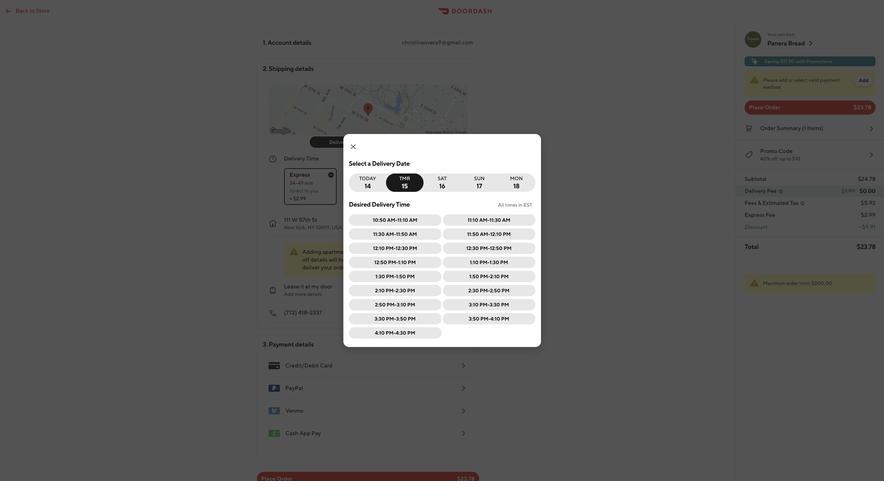 Task type: vqa. For each thing, say whether or not it's contained in the screenshot.
the right 'Express'
yes



Task type: locate. For each thing, give the bounding box(es) containing it.
3:50 up 4:30
[[396, 317, 407, 322]]

to right back
[[29, 7, 35, 14]]

delivery
[[330, 140, 349, 145], [284, 155, 305, 162], [372, 160, 395, 167], [745, 188, 767, 195], [372, 201, 395, 208]]

2:10 up 2:30 pm-2:50 pm option
[[491, 274, 500, 280]]

1 horizontal spatial 12:30
[[467, 246, 479, 252]]

0 horizontal spatial time
[[307, 155, 319, 162]]

0 vertical spatial add new payment method image
[[459, 362, 468, 371]]

pm- down 3:10 pm-3:30 pm
[[481, 317, 491, 322]]

1 horizontal spatial express
[[745, 212, 765, 219]]

0 horizontal spatial 11:10
[[398, 218, 409, 223]]

delivery left date
[[372, 160, 395, 167]]

1 horizontal spatial 11:50
[[468, 232, 479, 237]]

pm- down 2:30 pm-2:50 pm
[[480, 302, 490, 308]]

10:50
[[373, 218, 387, 223]]

a inside option group
[[425, 181, 427, 186]]

to inside 34–49 min direct to you + $2.99
[[305, 188, 309, 194]]

0 vertical spatial $23.78
[[854, 104, 872, 111]]

min down standard
[[364, 181, 372, 186]]

card
[[320, 363, 333, 370]]

leave it at my door add more details
[[284, 284, 333, 297]]

1 vertical spatial 1:30
[[376, 274, 385, 280]]

0 vertical spatial 1:30
[[490, 260, 500, 266]]

all
[[498, 202, 505, 208]]

0 vertical spatial 3:30
[[490, 302, 501, 308]]

2:50 up 3:10 pm-3:30 pm radio in the bottom of the page
[[490, 288, 501, 294]]

time down delivery radio at left top
[[307, 155, 319, 162]]

4:10 inside radio
[[491, 317, 501, 322]]

pm- up 3:10 pm-3:30 pm
[[480, 288, 490, 294]]

min inside 34–49 min direct to you + $2.99
[[305, 181, 313, 186]]

pm down 11:50 am-12:10 pm
[[504, 246, 512, 252]]

12:30 left edit
[[396, 246, 409, 252]]

3:10 inside 3:10 pm-3:30 pm radio
[[469, 302, 479, 308]]

11:10 inside 11:10 am-11:30 am option
[[468, 218, 479, 223]]

back to store
[[16, 7, 50, 14]]

1 horizontal spatial time
[[396, 201, 410, 208]]

2 3:10 from the left
[[469, 302, 479, 308]]

pm- down 2:10 pm-2:30 pm option in the bottom left of the page
[[387, 302, 397, 308]]

ny
[[308, 225, 315, 231]]

4:10 pm-4:30 pm
[[375, 331, 416, 336]]

$300.00
[[812, 281, 833, 287]]

1 vertical spatial 3:30
[[375, 317, 385, 322]]

off,
[[772, 156, 780, 162]]

&
[[759, 200, 762, 207]]

0 horizontal spatial a
[[368, 160, 371, 167]]

pm- up 2:50 pm-3:10 pm
[[386, 288, 396, 294]]

3:50 inside radio
[[469, 317, 480, 322]]

0 horizontal spatial 2:30
[[396, 288, 407, 294]]

payment
[[821, 77, 841, 83]]

select
[[349, 160, 367, 167]]

pm inside option
[[408, 302, 416, 308]]

0 vertical spatial $2.99
[[293, 196, 306, 202]]

pm- for 3:50
[[386, 317, 396, 322]]

1:50 PM-2:10 PM radio
[[443, 271, 536, 283]]

pm- inside 'radio'
[[388, 260, 399, 266]]

delivery down subtotal at the right of the page
[[745, 188, 767, 195]]

0 horizontal spatial 1:30
[[376, 274, 385, 280]]

2 11:50 from the left
[[468, 232, 479, 237]]

pm- down 2:50 pm-3:10 pm
[[386, 317, 396, 322]]

you
[[310, 188, 319, 194]]

am- up 11:50 am-12:10 pm
[[480, 218, 490, 223]]

pm- for 2:30
[[386, 288, 396, 294]]

3:30 inside 3:30 pm-3:50 pm radio
[[375, 317, 385, 322]]

pm inside radio
[[408, 317, 416, 322]]

12:50 down 11:50 am-12:10 pm
[[490, 246, 503, 252]]

1 horizontal spatial 11:30
[[490, 218, 502, 223]]

2:30 down 1:30 pm-1:50 pm
[[396, 288, 407, 294]]

time
[[428, 181, 439, 186]]

1 horizontal spatial a
[[425, 181, 427, 186]]

total
[[745, 243, 759, 251]]

pm up 3:10 pm-3:30 pm radio in the bottom of the page
[[502, 288, 510, 294]]

3:10 down 2:30 pm-2:50 pm
[[469, 302, 479, 308]]

pm for 2:10 pm-2:30 pm
[[408, 288, 416, 294]]

1:50 up 2:10 pm-2:30 pm option in the bottom left of the page
[[396, 274, 406, 280]]

choose
[[406, 181, 424, 186]]

pm- down "12:50 pm-1:10 pm"
[[386, 274, 396, 280]]

4:30
[[396, 331, 407, 336]]

2 horizontal spatial to
[[787, 156, 792, 162]]

door
[[321, 284, 333, 290]]

11:10 am-11:30 am
[[468, 218, 511, 223]]

status containing please add or select valid payment method
[[745, 71, 876, 96]]

1:30 down "efficiently"
[[376, 274, 385, 280]]

0 horizontal spatial add
[[284, 292, 294, 297]]

0 horizontal spatial 12:10
[[373, 246, 385, 252]]

2:30
[[396, 288, 407, 294], [469, 288, 479, 294]]

edit address button
[[407, 247, 444, 258]]

pm for 3:30 pm-3:50 pm
[[408, 317, 416, 322]]

delivery left the close icon
[[330, 140, 349, 145]]

0 vertical spatial 12:10
[[491, 232, 502, 237]]

status
[[745, 71, 876, 96]]

2 12:30 from the left
[[467, 246, 479, 252]]

11:50 up 12:30 pm-12:50 pm
[[468, 232, 479, 237]]

$5.92
[[862, 200, 876, 207]]

direct
[[290, 188, 304, 194]]

(772)
[[284, 310, 297, 317]]

promo code 40% off, up to $10
[[761, 148, 801, 162]]

Delivery radio
[[310, 137, 368, 148]]

add right payment
[[860, 78, 869, 83]]

number
[[351, 249, 371, 256]]

delivery inside radio
[[330, 140, 349, 145]]

1 horizontal spatial 12:50
[[490, 246, 503, 252]]

1 horizontal spatial 11:10
[[468, 218, 479, 223]]

3:30 up 3:50 pm-4:10 pm at the bottom right of the page
[[490, 302, 501, 308]]

add down the leave at the bottom
[[284, 292, 294, 297]]

3:30 PM-3:50 PM radio
[[349, 314, 442, 325]]

pm- for 4:10
[[481, 317, 491, 322]]

am up edit
[[409, 232, 417, 237]]

2:30 up 3:10 pm-3:30 pm
[[469, 288, 479, 294]]

a
[[368, 160, 371, 167], [425, 181, 427, 186]]

3:50 PM-4:10 PM radio
[[443, 314, 536, 325]]

express inside option group
[[290, 172, 310, 178]]

2 add new payment method image from the top
[[459, 385, 468, 393]]

0 horizontal spatial $2.99
[[293, 196, 306, 202]]

am- for 11:50
[[386, 232, 396, 237]]

day picker option group
[[349, 174, 536, 192]]

12:30 up 1:10 pm-1:30 pm
[[467, 246, 479, 252]]

1 vertical spatial 12:50
[[375, 260, 387, 266]]

from
[[787, 32, 796, 37]]

1 horizontal spatial 1:10
[[470, 260, 479, 266]]

add new payment method image
[[459, 362, 468, 371], [459, 385, 468, 393]]

11:10 up 11:50 am-12:10 pm
[[468, 218, 479, 223]]

order right place
[[765, 104, 781, 111]]

sun 17
[[475, 176, 485, 190]]

+
[[290, 196, 292, 202]]

0 horizontal spatial 12:50
[[375, 260, 387, 266]]

cash
[[286, 431, 299, 437]]

3:10 PM-3:30 PM radio
[[443, 300, 536, 311]]

pm up 1:50 pm-2:10 pm radio
[[501, 260, 509, 266]]

1 2:30 from the left
[[396, 288, 407, 294]]

am- up 12:30 pm-12:50 pm
[[480, 232, 491, 237]]

min up you
[[305, 181, 313, 186]]

57th
[[299, 217, 311, 224]]

saving $11.90 with promotions
[[765, 59, 833, 64]]

1 min from the left
[[305, 181, 313, 186]]

1 vertical spatial to
[[787, 156, 792, 162]]

$23.78 down add button
[[854, 104, 872, 111]]

add new payment method image for cash app pay
[[459, 430, 468, 438]]

1 1:10 from the left
[[399, 260, 407, 266]]

1:30 inside 1:10 pm-1:30 pm option
[[490, 260, 500, 266]]

back
[[16, 7, 28, 14]]

0 horizontal spatial 11:50
[[396, 232, 408, 237]]

0 horizontal spatial 2:50
[[375, 302, 386, 308]]

2 1:10 from the left
[[470, 260, 479, 266]]

am down times
[[503, 218, 511, 223]]

11:10 AM-11:30 AM radio
[[443, 215, 536, 226]]

2 11:10 from the left
[[468, 218, 479, 223]]

pm for 11:50 am-12:10 pm
[[503, 232, 511, 237]]

2:50 PM-3:10 PM radio
[[349, 300, 442, 311]]

1 horizontal spatial 2:30
[[469, 288, 479, 294]]

$2.99 down 'direct'
[[293, 196, 306, 202]]

1:30 up 1:50 pm-2:10 pm radio
[[490, 260, 500, 266]]

pm- up "efficiently"
[[386, 246, 396, 252]]

pm- down 3:30 pm-3:50 pm
[[386, 331, 396, 336]]

1:10 PM-1:30 PM radio
[[443, 257, 536, 268]]

None radio
[[284, 169, 337, 205], [401, 169, 467, 205], [349, 174, 391, 192], [420, 174, 461, 192], [461, 174, 499, 192], [498, 174, 536, 192], [284, 169, 337, 205], [401, 169, 467, 205], [349, 174, 391, 192], [420, 174, 461, 192], [461, 174, 499, 192], [498, 174, 536, 192]]

a right select
[[368, 160, 371, 167]]

11:30
[[490, 218, 502, 223], [374, 232, 385, 237]]

4:10 down 3:30 pm-3:50 pm radio
[[375, 331, 385, 336]]

pm down 3:10 pm-3:30 pm radio in the bottom of the page
[[502, 317, 510, 322]]

4:10 inside option
[[375, 331, 385, 336]]

(1
[[803, 125, 807, 132]]

pm for 4:10 pm-4:30 pm
[[408, 331, 416, 336]]

12:50 down and
[[375, 260, 387, 266]]

11:50
[[396, 232, 408, 237], [468, 232, 479, 237]]

pm- up 1:50 pm-2:10 pm
[[480, 260, 490, 266]]

to right up
[[787, 156, 792, 162]]

with
[[797, 59, 806, 64]]

3:30
[[490, 302, 501, 308], [375, 317, 385, 322]]

promo
[[761, 148, 778, 155]]

1 vertical spatial a
[[425, 181, 427, 186]]

adding apartment number and drop off details will help dashers efficiently deliver your order. status
[[284, 243, 447, 278]]

1 vertical spatial express
[[745, 212, 765, 219]]

pm for 2:30 pm-2:50 pm
[[502, 288, 510, 294]]

add new payment method image for venmo
[[459, 407, 468, 416]]

1 horizontal spatial to
[[305, 188, 309, 194]]

1 add new payment method image from the top
[[459, 407, 468, 416]]

1 11:10 from the left
[[398, 218, 409, 223]]

later
[[441, 172, 453, 178]]

12:10 inside radio
[[373, 246, 385, 252]]

pm up 3:50 pm-4:10 pm at the bottom right of the page
[[502, 302, 510, 308]]

2 3:50 from the left
[[469, 317, 480, 322]]

1 vertical spatial add new payment method image
[[459, 385, 468, 393]]

1 horizontal spatial add
[[860, 78, 869, 83]]

12:10 up "efficiently"
[[373, 246, 385, 252]]

12:50 PM-1:10 PM radio
[[349, 257, 442, 268]]

pm for 12:50 pm-1:10 pm
[[408, 260, 416, 266]]

times
[[506, 202, 518, 208]]

0 vertical spatial to
[[29, 7, 35, 14]]

0 vertical spatial 2:10
[[491, 274, 500, 280]]

pm right 4:30
[[408, 331, 416, 336]]

3:10 up 3:30 pm-3:50 pm radio
[[397, 302, 407, 308]]

0 vertical spatial 4:10
[[491, 317, 501, 322]]

min for 39–54
[[364, 181, 372, 186]]

(772) 418-2337 button
[[263, 304, 468, 324]]

2 2:30 from the left
[[469, 288, 479, 294]]

2 min from the left
[[364, 181, 372, 186]]

1 horizontal spatial 12:10
[[491, 232, 502, 237]]

0 horizontal spatial 1:10
[[399, 260, 407, 266]]

order left summary
[[761, 125, 776, 132]]

4:10 down 3:10 pm-3:30 pm radio in the bottom of the page
[[491, 317, 501, 322]]

1 horizontal spatial 2:50
[[490, 288, 501, 294]]

a for choose
[[425, 181, 427, 186]]

2:10 up 2:50 pm-3:10 pm
[[375, 288, 385, 294]]

off
[[303, 257, 310, 264]]

0 vertical spatial express
[[290, 172, 310, 178]]

pm- inside option
[[387, 302, 397, 308]]

0 horizontal spatial 4:10
[[375, 331, 385, 336]]

12:50 inside 'radio'
[[375, 260, 387, 266]]

1:50
[[396, 274, 406, 280], [470, 274, 480, 280]]

0 vertical spatial time
[[307, 155, 319, 162]]

3:10 inside 2:50 pm-3:10 pm option
[[397, 302, 407, 308]]

1:30 PM-1:50 PM radio
[[349, 271, 442, 283]]

$1.99
[[842, 188, 856, 195]]

1 vertical spatial 12:10
[[373, 246, 385, 252]]

details right 1. account
[[293, 39, 312, 46]]

pm up 2:30 pm-2:50 pm option
[[501, 274, 509, 280]]

3. payment details
[[263, 341, 314, 349]]

christinaovera9@gmail.com
[[402, 39, 474, 46]]

pm for 1:30 pm-1:50 pm
[[407, 274, 415, 280]]

schedule for later
[[406, 172, 453, 178]]

1 horizontal spatial 1:30
[[490, 260, 500, 266]]

12:10 up 12:30 pm-12:50 pm radio
[[491, 232, 502, 237]]

11:50 up 12:10 pm-12:30 pm radio
[[396, 232, 408, 237]]

in
[[519, 202, 523, 208]]

11:30 AM-11:50 AM radio
[[349, 229, 442, 240]]

1 horizontal spatial 3:50
[[469, 317, 480, 322]]

add inside add button
[[860, 78, 869, 83]]

am-
[[388, 218, 398, 223], [480, 218, 490, 223], [386, 232, 396, 237], [480, 232, 491, 237]]

1 3:50 from the left
[[396, 317, 407, 322]]

details down adding
[[311, 257, 328, 264]]

3:50 down 3:10 pm-3:30 pm
[[469, 317, 480, 322]]

0 horizontal spatial 1:50
[[396, 274, 406, 280]]

0 horizontal spatial min
[[305, 181, 313, 186]]

pm- down drop on the left of the page
[[388, 260, 399, 266]]

time up 10:50 am-11:10 am option
[[396, 201, 410, 208]]

0 horizontal spatial 3:50
[[396, 317, 407, 322]]

fee down 'fees & estimated'
[[767, 212, 776, 219]]

order inside 'order summary (1 items)' button
[[761, 125, 776, 132]]

11:50 am-12:10 pm
[[468, 232, 511, 237]]

details down "my"
[[307, 292, 322, 297]]

2337
[[310, 310, 322, 317]]

show menu image
[[269, 361, 280, 372]]

delivery time
[[284, 155, 319, 162]]

sat 16
[[438, 176, 447, 190]]

1:30 inside 1:30 pm-1:50 pm radio
[[376, 274, 385, 280]]

1:50 up 2:30 pm-2:50 pm
[[470, 274, 480, 280]]

1 12:30 from the left
[[396, 246, 409, 252]]

details for 3. payment details
[[295, 341, 314, 349]]

1 vertical spatial 2:50
[[375, 302, 386, 308]]

0 horizontal spatial 3:30
[[375, 317, 385, 322]]

2. shipping details
[[263, 65, 314, 72]]

a for select
[[368, 160, 371, 167]]

schedule for later option group
[[349, 215, 536, 342]]

None radio
[[343, 169, 395, 205], [386, 174, 424, 192], [343, 169, 395, 205], [386, 174, 424, 192]]

pm up 3:30 pm-3:50 pm radio
[[408, 302, 416, 308]]

1 vertical spatial 11:30
[[374, 232, 385, 237]]

pm for 1:50 pm-2:10 pm
[[501, 274, 509, 280]]

pm for 12:30 pm-12:50 pm
[[504, 246, 512, 252]]

2:10 PM-2:30 PM radio
[[349, 285, 442, 297]]

details up credit/debit at the left bottom of page
[[295, 341, 314, 349]]

2 add new payment method image from the top
[[459, 430, 468, 438]]

pm up 12:30 pm-12:50 pm radio
[[503, 232, 511, 237]]

am up 11:30 am-11:50 am option
[[410, 218, 418, 223]]

1 vertical spatial 4:10
[[375, 331, 385, 336]]

3:30 up 4:10 pm-4:30 pm
[[375, 317, 385, 322]]

0 horizontal spatial 2:10
[[375, 288, 385, 294]]

am- down 10:50 am-11:10 am
[[386, 232, 396, 237]]

$23.78
[[854, 104, 872, 111], [858, 243, 876, 251]]

panera
[[768, 40, 788, 47]]

add new payment method image
[[459, 407, 468, 416], [459, 430, 468, 438]]

0 horizontal spatial 12:30
[[396, 246, 409, 252]]

details right 2. shipping
[[295, 65, 314, 72]]

1 vertical spatial order
[[761, 125, 776, 132]]

am- right 10:50
[[388, 218, 398, 223]]

express
[[290, 172, 310, 178], [745, 212, 765, 219]]

0 vertical spatial 2:50
[[490, 288, 501, 294]]

1 vertical spatial add
[[284, 292, 294, 297]]

40%
[[761, 156, 771, 162]]

1 vertical spatial 2:10
[[375, 288, 385, 294]]

pm- inside radio
[[386, 317, 396, 322]]

11:10
[[398, 218, 409, 223], [468, 218, 479, 223]]

a left time on the left top of page
[[425, 181, 427, 186]]

$23.78 down the -$9.91
[[858, 243, 876, 251]]

mon 18
[[511, 176, 523, 190]]

w
[[292, 217, 298, 224]]

to left you
[[305, 188, 309, 194]]

11:30 up 11:50 am-12:10 pm
[[490, 218, 502, 223]]

pm inside 'radio'
[[408, 260, 416, 266]]

0 vertical spatial add new payment method image
[[459, 407, 468, 416]]

add
[[860, 78, 869, 83], [284, 292, 294, 297]]

maximum order limit: $300.00 status
[[745, 274, 876, 294]]

promotions
[[807, 59, 833, 64]]

delivery or pickup selector option group
[[310, 137, 427, 148]]

leave
[[284, 284, 300, 290]]

0 horizontal spatial express
[[290, 172, 310, 178]]

panera bread
[[768, 40, 806, 47]]

1:10 down 12:10 pm-12:30 pm radio
[[399, 260, 407, 266]]

2:30 inside option
[[469, 288, 479, 294]]

0 vertical spatial 12:50
[[490, 246, 503, 252]]

valid
[[809, 77, 820, 83]]

1 vertical spatial add new payment method image
[[459, 430, 468, 438]]

help
[[339, 257, 350, 264]]

option group
[[284, 163, 468, 205]]

2:50 down 2:10 pm-2:30 pm option in the bottom left of the page
[[375, 302, 386, 308]]

fees & estimated
[[745, 200, 790, 207]]

1 vertical spatial $2.99
[[862, 212, 876, 219]]

$2.99 down $5.92
[[862, 212, 876, 219]]

will
[[329, 257, 338, 264]]

12:50 inside radio
[[490, 246, 503, 252]]

1 horizontal spatial min
[[364, 181, 372, 186]]

1 horizontal spatial 4:10
[[491, 317, 501, 322]]

pm- up 2:30 pm-2:50 pm
[[481, 274, 491, 280]]

1 add new payment method image from the top
[[459, 362, 468, 371]]

express for express
[[290, 172, 310, 178]]

pm down edit
[[408, 260, 416, 266]]

pm for 12:10 pm-12:30 pm
[[410, 246, 418, 252]]

usa
[[332, 225, 342, 231]]

pm for 2:50 pm-3:10 pm
[[408, 302, 416, 308]]

tmr
[[400, 176, 411, 182]]

fee
[[768, 188, 777, 195], [767, 212, 776, 219]]

0 vertical spatial a
[[368, 160, 371, 167]]

am for 11:30 am-11:50 am
[[409, 232, 417, 237]]

1:10 up 1:50 pm-2:10 pm
[[470, 260, 479, 266]]

express up discount
[[745, 212, 765, 219]]

your
[[321, 265, 333, 271]]

11:10 up 11:30 am-11:50 am option
[[398, 218, 409, 223]]

express up 34–49
[[290, 172, 310, 178]]

details inside leave it at my door add more details
[[307, 292, 322, 297]]

1 horizontal spatial 1:50
[[470, 274, 480, 280]]

1 horizontal spatial 2:10
[[491, 274, 500, 280]]

1 horizontal spatial 3:10
[[469, 302, 479, 308]]

pm- for 12:50
[[480, 246, 490, 252]]

summary
[[778, 125, 802, 132]]

1 horizontal spatial 3:30
[[490, 302, 501, 308]]

menu
[[263, 355, 474, 445]]

pm down 2:50 pm-3:10 pm option
[[408, 317, 416, 322]]

11:30 down 10:50
[[374, 232, 385, 237]]

time
[[307, 155, 319, 162], [396, 201, 410, 208]]

am
[[410, 218, 418, 223], [503, 218, 511, 223], [409, 232, 417, 237]]

am for 10:50 am-11:10 am
[[410, 218, 418, 223]]

2 vertical spatial to
[[305, 188, 309, 194]]

0 vertical spatial add
[[860, 78, 869, 83]]

2:50 pm-3:10 pm
[[375, 302, 416, 308]]

fee up estimated
[[768, 188, 777, 195]]

0 horizontal spatial 3:10
[[397, 302, 407, 308]]

$11.90
[[781, 59, 796, 64]]

1 3:10 from the left
[[397, 302, 407, 308]]

pm up 2:10 pm-2:30 pm option in the bottom left of the page
[[407, 274, 415, 280]]

pm left address
[[410, 246, 418, 252]]

pm- up 1:10 pm-1:30 pm
[[480, 246, 490, 252]]

pm down 1:30 pm-1:50 pm
[[408, 288, 416, 294]]

am for 11:10 am-11:30 am
[[503, 218, 511, 223]]

12:30 PM-12:50 PM radio
[[443, 243, 536, 254]]

pm for 3:10 pm-3:30 pm
[[502, 302, 510, 308]]



Task type: describe. For each thing, give the bounding box(es) containing it.
pm for 1:10 pm-1:30 pm
[[501, 260, 509, 266]]

418-
[[298, 310, 310, 317]]

$24.78
[[859, 176, 876, 183]]

adding
[[303, 249, 322, 256]]

12:10 pm-12:30 pm
[[373, 246, 418, 252]]

1 vertical spatial time
[[396, 201, 410, 208]]

(772) 418-2337
[[284, 310, 322, 317]]

add button
[[855, 75, 874, 86]]

1:10 inside option
[[470, 260, 479, 266]]

date
[[397, 160, 410, 167]]

desired delivery time
[[349, 201, 410, 208]]

10:50 am-11:10 am
[[373, 218, 418, 223]]

1:10 inside 'radio'
[[399, 260, 407, 266]]

pm- for 12:30
[[386, 246, 396, 252]]

1:50 pm-2:10 pm
[[470, 274, 509, 280]]

estimated
[[763, 200, 790, 207]]

10019,
[[316, 225, 331, 231]]

12:50 pm-1:10 pm
[[375, 260, 416, 266]]

3:10 pm-3:30 pm
[[469, 302, 510, 308]]

11:50 AM-12:10 PM radio
[[443, 229, 536, 240]]

2:30 inside option
[[396, 288, 407, 294]]

standard
[[348, 172, 372, 178]]

-
[[860, 224, 863, 231]]

0 vertical spatial 11:30
[[490, 218, 502, 223]]

1 vertical spatial fee
[[767, 212, 776, 219]]

details inside adding apartment number and drop off details will help dashers efficiently deliver your order.
[[311, 257, 328, 264]]

$2.99 inside 34–49 min direct to you + $2.99
[[293, 196, 306, 202]]

desired
[[349, 201, 371, 208]]

11:10 inside 10:50 am-11:10 am option
[[398, 218, 409, 223]]

am- for 12:10
[[480, 232, 491, 237]]

pm- for 3:10
[[387, 302, 397, 308]]

order
[[787, 281, 799, 287]]

16
[[440, 183, 446, 190]]

pm- for 2:50
[[480, 288, 490, 294]]

12:10 inside option
[[491, 232, 502, 237]]

add new payment method image for paypal
[[459, 385, 468, 393]]

111 w 57th st new york,  ny 10019,  usa
[[284, 217, 342, 231]]

am- for 11:30
[[480, 218, 490, 223]]

order summary (1 items) button
[[745, 123, 876, 135]]

bread
[[789, 40, 806, 47]]

2:30 PM-2:50 PM radio
[[443, 285, 536, 297]]

delivery up 34–49
[[284, 155, 305, 162]]

18
[[514, 183, 520, 190]]

york,
[[296, 225, 307, 231]]

1 horizontal spatial $2.99
[[862, 212, 876, 219]]

2:10 inside radio
[[491, 274, 500, 280]]

add new payment method image for credit/debit card
[[459, 362, 468, 371]]

34–49
[[290, 181, 304, 186]]

0 horizontal spatial 11:30
[[374, 232, 385, 237]]

1 11:50 from the left
[[396, 232, 408, 237]]

pm- for 1:50
[[386, 274, 396, 280]]

3:30 pm-3:50 pm
[[375, 317, 416, 322]]

3:50 pm-4:10 pm
[[469, 317, 510, 322]]

adding apartment number and drop off details will help dashers efficiently deliver your order.
[[303, 249, 399, 271]]

39–54
[[348, 181, 363, 186]]

add inside leave it at my door add more details
[[284, 292, 294, 297]]

14
[[365, 183, 371, 190]]

1. account
[[263, 39, 292, 46]]

menu containing credit/debit card
[[263, 355, 474, 445]]

your
[[768, 32, 777, 37]]

select a delivery date
[[349, 160, 410, 167]]

0 vertical spatial order
[[765, 104, 781, 111]]

pm- for 4:30
[[386, 331, 396, 336]]

sat
[[438, 176, 447, 182]]

and
[[372, 249, 382, 256]]

my
[[312, 284, 319, 290]]

cash app pay
[[286, 431, 321, 437]]

0 vertical spatial fee
[[768, 188, 777, 195]]

items)
[[808, 125, 824, 132]]

1. account details
[[263, 39, 312, 46]]

pm for 3:50 pm-4:10 pm
[[502, 317, 510, 322]]

pm- for 1:30
[[480, 260, 490, 266]]

mon
[[511, 176, 523, 182]]

at
[[305, 284, 311, 290]]

edit address
[[411, 250, 440, 255]]

it
[[301, 284, 304, 290]]

1 vertical spatial $23.78
[[858, 243, 876, 251]]

place
[[750, 104, 764, 111]]

schedule
[[406, 172, 431, 178]]

pm- for 3:30
[[480, 302, 490, 308]]

today 14
[[360, 176, 376, 190]]

sun
[[475, 176, 485, 182]]

limit:
[[800, 281, 811, 287]]

for
[[432, 172, 440, 178]]

10:50 AM-11:10 AM radio
[[349, 215, 442, 226]]

select
[[795, 77, 808, 83]]

1:30 pm-1:50 pm
[[376, 274, 415, 280]]

1 1:50 from the left
[[396, 274, 406, 280]]

saving
[[765, 59, 780, 64]]

pay
[[312, 431, 321, 437]]

venmo
[[286, 408, 304, 415]]

17
[[477, 183, 483, 190]]

subtotal
[[745, 176, 767, 183]]

est
[[524, 202, 533, 208]]

$10
[[793, 156, 801, 162]]

delivery up 10:50
[[372, 201, 395, 208]]

2:50 inside option
[[375, 302, 386, 308]]

15
[[402, 183, 408, 190]]

34–49 min direct to you + $2.99
[[290, 181, 319, 202]]

fees
[[745, 200, 757, 207]]

0 horizontal spatial to
[[29, 7, 35, 14]]

12:10 PM-12:30 PM radio
[[349, 243, 442, 254]]

panera bread link
[[768, 39, 816, 48]]

2 1:50 from the left
[[470, 274, 480, 280]]

new
[[284, 225, 295, 231]]

2:50 inside option
[[490, 288, 501, 294]]

2:10 inside option
[[375, 288, 385, 294]]

to inside promo code 40% off, up to $10
[[787, 156, 792, 162]]

close image
[[349, 143, 358, 151]]

dashers
[[351, 257, 372, 264]]

today
[[360, 176, 376, 182]]

4:10 PM-4:30 PM radio
[[349, 328, 442, 339]]

$9.91
[[863, 224, 876, 231]]

3:50 inside radio
[[396, 317, 407, 322]]

39–54 min
[[348, 181, 372, 186]]

pm- for 1:10
[[388, 260, 399, 266]]

3:30 inside 3:10 pm-3:30 pm radio
[[490, 302, 501, 308]]

details for 1. account details
[[293, 39, 312, 46]]

min for 34–49
[[305, 181, 313, 186]]

pm- for 2:10
[[481, 274, 491, 280]]

am- for 11:10
[[388, 218, 398, 223]]

apartment
[[323, 249, 350, 256]]

address
[[422, 250, 440, 255]]

place order
[[750, 104, 781, 111]]

express fee
[[745, 212, 776, 219]]

option group containing express
[[284, 163, 468, 205]]

more
[[295, 292, 306, 297]]

details for 2. shipping details
[[295, 65, 314, 72]]

express for express fee
[[745, 212, 765, 219]]

app
[[300, 431, 311, 437]]

tmr 15
[[400, 176, 411, 190]]



